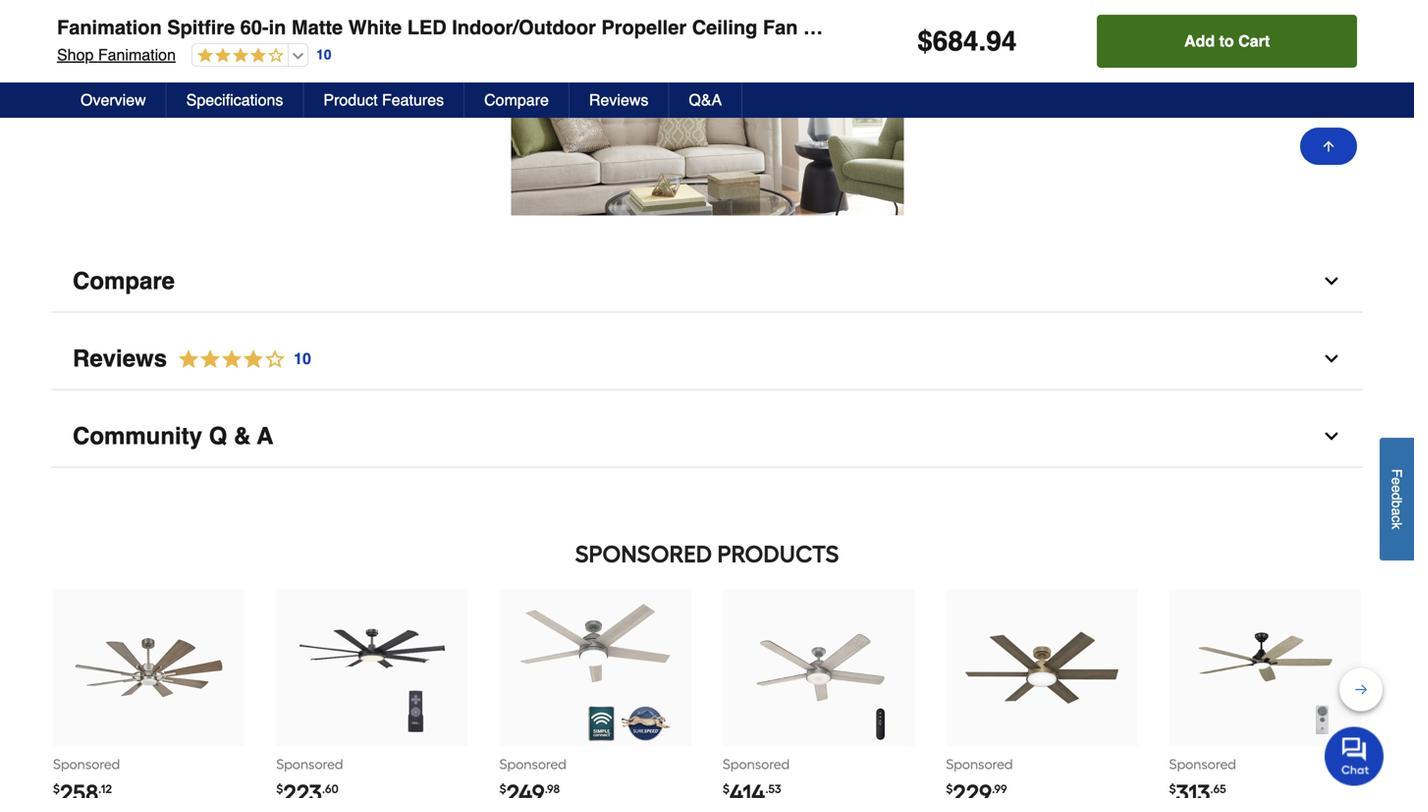 Task type: vqa. For each thing, say whether or not it's contained in the screenshot.
chevron down image within Community Q & A button
yes



Task type: describe. For each thing, give the bounding box(es) containing it.
product features
[[324, 91, 444, 109]]

fanimation spitfire 60-in matte white led indoor/outdoor propeller ceiling fan with light remote (3-blade)
[[57, 16, 1063, 39]]

remote
[[902, 16, 974, 39]]

2 e from the top
[[1390, 485, 1405, 493]]

blade)
[[1003, 16, 1063, 39]]

arrow up image
[[1321, 139, 1337, 154]]

.53
[[766, 782, 782, 796]]

60-
[[240, 16, 269, 39]]

k
[[1390, 523, 1405, 530]]

in
[[269, 16, 286, 39]]

light
[[848, 16, 896, 39]]

propeller
[[602, 16, 687, 39]]

with
[[804, 16, 843, 39]]

1 vertical spatial reviews
[[73, 345, 167, 372]]

overview button
[[61, 83, 167, 118]]

spitfire
[[167, 16, 235, 39]]

94
[[987, 26, 1017, 57]]

.99
[[992, 782, 1007, 796]]

product
[[324, 91, 378, 109]]

$ for .99
[[946, 782, 953, 796]]

cart
[[1239, 32, 1270, 50]]

$ for .98
[[500, 782, 507, 796]]

.98
[[545, 782, 560, 796]]

$ for .12
[[53, 782, 60, 796]]

0 vertical spatial compare button
[[465, 83, 570, 118]]

features
[[382, 91, 444, 109]]

reviews button
[[570, 83, 669, 118]]

1 e from the top
[[1390, 478, 1405, 485]]

&
[[234, 423, 251, 450]]

overview
[[81, 91, 146, 109]]

to
[[1220, 32, 1235, 50]]

shop
[[57, 46, 94, 64]]

c
[[1390, 516, 1405, 523]]

$ for .60
[[276, 782, 283, 796]]

sponsored inside southdeep products heading
[[575, 540, 712, 569]]

community
[[73, 423, 202, 450]]

0 vertical spatial 3.8 stars image
[[193, 47, 284, 65]]

1 vertical spatial compare button
[[51, 251, 1364, 313]]

sponsored for .98
[[500, 756, 567, 773]]

sponsored for .65
[[1170, 756, 1237, 773]]

chevron down image for community q & a
[[1322, 427, 1342, 446]]

generation lighting lowden smart 60-in aged pewter with light grey weathered oak blades led indoor propeller ceiling fan with light remote (5-blade) image
[[1189, 592, 1342, 745]]

add
[[1185, 32, 1215, 50]]

a
[[257, 423, 274, 450]]

sponsored for .60
[[276, 756, 343, 773]]

chevron down image for reviews
[[1322, 349, 1342, 369]]

parrot uncle 60-in satin nickel led indoor ceiling fan with light remote (8-blade) image
[[72, 592, 226, 745]]

add to cart button
[[1097, 15, 1358, 68]]

(3-
[[979, 16, 1003, 39]]

southdeep products heading
[[51, 535, 1364, 574]]

fan
[[763, 16, 798, 39]]



Task type: locate. For each thing, give the bounding box(es) containing it.
684
[[933, 26, 979, 57]]

chevron down image inside community q & a button
[[1322, 427, 1342, 446]]

a
[[1390, 508, 1405, 516]]

indoor/outdoor
[[452, 16, 596, 39]]

chat invite button image
[[1325, 726, 1385, 786]]

product features button
[[304, 83, 465, 118]]

1 horizontal spatial compare
[[484, 91, 549, 109]]

.12
[[98, 782, 112, 796]]

$ left .65
[[1170, 782, 1176, 796]]

sponsored products
[[575, 540, 839, 569]]

b
[[1390, 501, 1405, 508]]

$ left .99 on the bottom of the page
[[946, 782, 953, 796]]

$ 684 . 94
[[918, 26, 1017, 57]]

e up d
[[1390, 478, 1405, 485]]

1 vertical spatial fanimation
[[98, 46, 176, 64]]

1 chevron down image from the top
[[1322, 349, 1342, 369]]

2 chevron down image from the top
[[1322, 427, 1342, 446]]

specifications button
[[167, 83, 304, 118]]

sponsored
[[575, 540, 712, 569], [53, 756, 120, 773], [276, 756, 343, 773], [500, 756, 567, 773], [723, 756, 790, 773], [946, 756, 1013, 773], [1170, 756, 1237, 773]]

d
[[1390, 493, 1405, 501]]

specifications
[[186, 91, 283, 109]]

ceiling
[[692, 16, 758, 39]]

f e e d b a c k
[[1390, 469, 1405, 530]]

0 vertical spatial reviews
[[589, 91, 649, 109]]

parrot uncle 60-in black led indoor ceiling fan with light remote (8-blade) image
[[296, 592, 449, 745]]

hunter donatella 52-in burnished brass led indoor ceiling fan with light remote (6-blade) image
[[965, 592, 1119, 745]]

.60
[[322, 782, 339, 796]]

add to cart
[[1185, 32, 1270, 50]]

sponsored for .53
[[723, 756, 790, 773]]

fanimation up shop fanimation
[[57, 16, 162, 39]]

reviews inside button
[[589, 91, 649, 109]]

chevron down image left the f e e d b a c k button
[[1322, 427, 1342, 446]]

0 horizontal spatial reviews
[[73, 345, 167, 372]]

sponsored for .12
[[53, 756, 120, 773]]

0 vertical spatial fanimation
[[57, 16, 162, 39]]

3.8 stars image containing 10
[[167, 346, 312, 373]]

0 vertical spatial compare
[[484, 91, 549, 109]]

compare
[[484, 91, 549, 109], [73, 267, 175, 294]]

.65
[[1211, 782, 1227, 796]]

0 vertical spatial chevron down image
[[1322, 349, 1342, 369]]

reviews
[[589, 91, 649, 109], [73, 345, 167, 372]]

3.8 stars image
[[193, 47, 284, 65], [167, 346, 312, 373]]

10
[[316, 47, 332, 63], [294, 349, 311, 368]]

0 horizontal spatial 10
[[294, 349, 311, 368]]

1 vertical spatial 3.8 stars image
[[167, 346, 312, 373]]

$
[[918, 26, 933, 57], [53, 782, 60, 796], [276, 782, 283, 796], [500, 782, 507, 796], [723, 782, 730, 796], [946, 782, 953, 796], [1170, 782, 1176, 796]]

$ left .98
[[500, 782, 507, 796]]

0 vertical spatial 10
[[316, 47, 332, 63]]

fanimation
[[57, 16, 162, 39], [98, 46, 176, 64]]

community q & a button
[[51, 406, 1364, 468]]

community q & a
[[73, 423, 274, 450]]

$ for .65
[[1170, 782, 1176, 796]]

1 vertical spatial compare
[[73, 267, 175, 294]]

3.8 stars image up & at the bottom left of page
[[167, 346, 312, 373]]

matte
[[292, 16, 343, 39]]

chevron down image down chevron down image
[[1322, 349, 1342, 369]]

shop fanimation
[[57, 46, 176, 64]]

reviews up the community
[[73, 345, 167, 372]]

$ left .60
[[276, 782, 283, 796]]

.
[[979, 26, 987, 57]]

reviews down propeller
[[589, 91, 649, 109]]

$ right light
[[918, 26, 933, 57]]

e up b
[[1390, 485, 1405, 493]]

sponsored for .99
[[946, 756, 1013, 773]]

$ left .12
[[53, 782, 60, 796]]

1 vertical spatial 10
[[294, 349, 311, 368]]

hunter romulus 60-in matte silver led indoor downrod or flush mount smart ceiling fan with light remote (5-blade) image
[[742, 592, 896, 745]]

products
[[718, 540, 839, 569]]

chevron down image
[[1322, 349, 1342, 369], [1322, 427, 1342, 446]]

fanimation up overview button on the left
[[98, 46, 176, 64]]

compare button
[[465, 83, 570, 118], [51, 251, 1364, 313]]

white
[[348, 16, 402, 39]]

chevron down image
[[1322, 271, 1342, 291]]

q&a button
[[669, 83, 743, 118]]

$ for .53
[[723, 782, 730, 796]]

1 horizontal spatial 10
[[316, 47, 332, 63]]

f e e d b a c k button
[[1380, 438, 1415, 561]]

0 horizontal spatial compare
[[73, 267, 175, 294]]

led
[[407, 16, 447, 39]]

f
[[1390, 469, 1405, 478]]

hunter coriolis 60-in matte silver led indoor smart ceiling fan with light remote (5-blade) image
[[519, 592, 672, 745]]

q&a
[[689, 91, 722, 109]]

1 horizontal spatial reviews
[[589, 91, 649, 109]]

e
[[1390, 478, 1405, 485], [1390, 485, 1405, 493]]

$ left .53
[[723, 782, 730, 796]]

3.8 stars image down '60-'
[[193, 47, 284, 65]]

q
[[209, 423, 227, 450]]

1 vertical spatial chevron down image
[[1322, 427, 1342, 446]]



